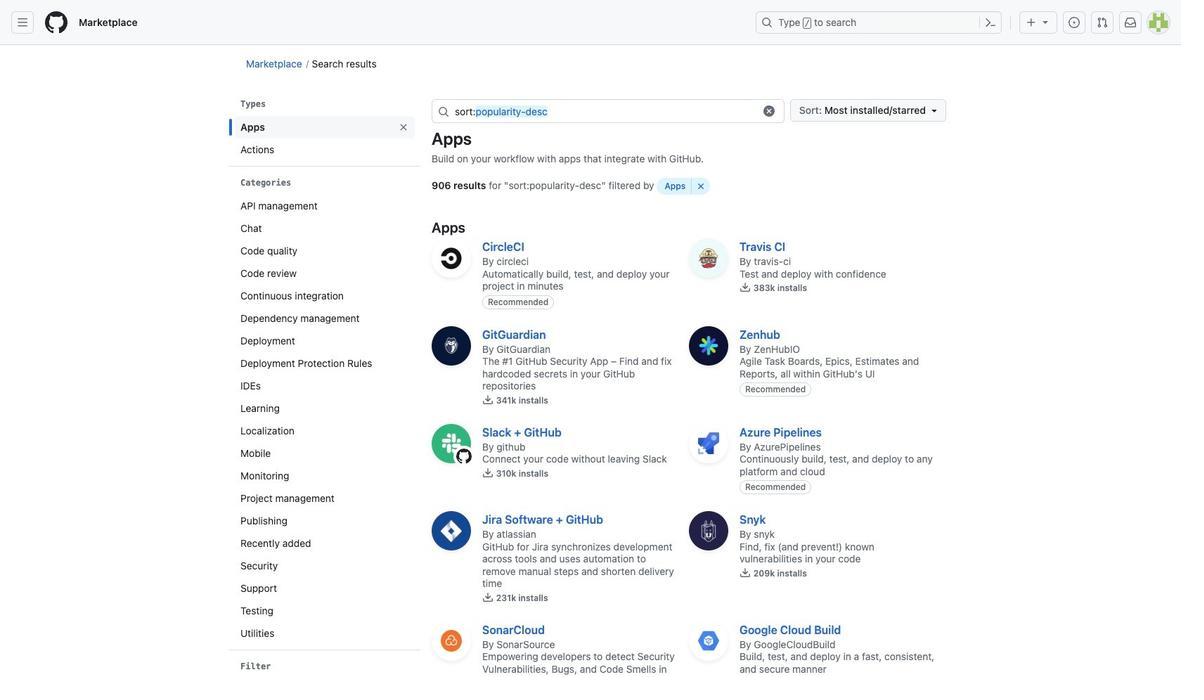 Task type: locate. For each thing, give the bounding box(es) containing it.
1 vertical spatial download image
[[482, 394, 494, 406]]

list
[[235, 116, 415, 161], [235, 195, 415, 645]]

0 vertical spatial list
[[235, 116, 415, 161]]

1 vertical spatial list
[[235, 195, 415, 645]]

download image
[[482, 467, 494, 479], [740, 567, 751, 579], [482, 592, 494, 603]]

triangle down image
[[1040, 16, 1051, 27]]

1 vertical spatial download image
[[740, 567, 751, 579]]

0 vertical spatial download image
[[482, 467, 494, 479]]

download image
[[740, 282, 751, 293], [482, 394, 494, 406]]

clear apps filter image
[[697, 182, 705, 191]]

Search for apps and actions text field
[[455, 100, 754, 122]]

0 horizontal spatial download image
[[482, 394, 494, 406]]

1 horizontal spatial download image
[[740, 282, 751, 293]]

remove type filter image
[[398, 122, 409, 133]]



Task type: describe. For each thing, give the bounding box(es) containing it.
search image
[[438, 106, 449, 117]]

2 vertical spatial download image
[[482, 592, 494, 603]]

x circle fill image
[[764, 105, 775, 117]]

notifications image
[[1125, 17, 1136, 28]]

triangle down image
[[929, 105, 940, 116]]

plus image
[[1026, 17, 1037, 28]]

git pull request image
[[1097, 17, 1108, 28]]

homepage image
[[45, 11, 68, 34]]

2 list from the top
[[235, 195, 415, 645]]

0 vertical spatial download image
[[740, 282, 751, 293]]

1 list from the top
[[235, 116, 415, 161]]

issue opened image
[[1069, 17, 1080, 28]]

command palette image
[[985, 17, 996, 28]]



Task type: vqa. For each thing, say whether or not it's contained in the screenshot.
eye icon
no



